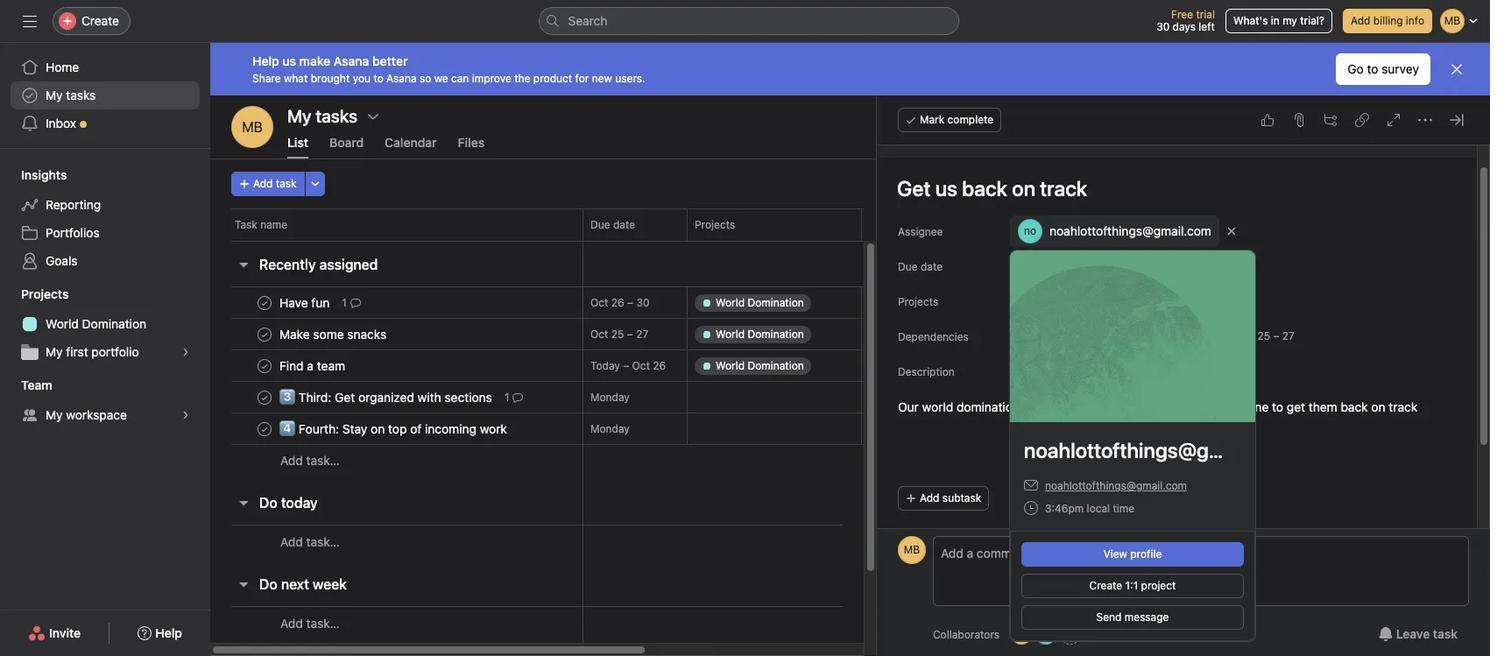 Task type: vqa. For each thing, say whether or not it's contained in the screenshot.
second Mark complete checkbox
no



Task type: describe. For each thing, give the bounding box(es) containing it.
send message button
[[1022, 606, 1245, 630]]

add or remove collaborators image
[[1092, 629, 1103, 640]]

world
[[923, 400, 954, 415]]

completed image for oct 26
[[254, 292, 275, 313]]

reporting link
[[11, 191, 200, 219]]

see details, my first portfolio image
[[181, 347, 191, 358]]

help for help
[[155, 626, 182, 641]]

0 vertical spatial 26
[[612, 296, 625, 309]]

25 inside row
[[612, 328, 624, 341]]

its
[[1040, 131, 1054, 145]]

linked projects for 4️⃣ fourth: stay on top of incoming work cell
[[687, 413, 862, 445]]

our world domination plans are falling through, we need someone to get them back on track
[[898, 400, 1418, 415]]

leave
[[1397, 627, 1431, 642]]

cell for oct 26 – 30
[[862, 287, 1011, 319]]

portfolios link
[[11, 219, 200, 247]]

25 inside get us back on track dialog
[[1258, 330, 1271, 343]]

home
[[46, 60, 79, 75]]

you
[[353, 71, 371, 85]]

add left subtask
[[920, 492, 940, 505]]

close details image
[[1451, 113, 1465, 127]]

team
[[21, 378, 52, 393]]

send
[[1097, 611, 1122, 624]]

free trial 30 days left
[[1157, 8, 1216, 33]]

to left its
[[1025, 131, 1037, 145]]

inbox link
[[11, 110, 200, 138]]

1 for have fun text field
[[342, 296, 347, 309]]

falling
[[1078, 400, 1112, 415]]

due inside get us back on track dialog
[[898, 260, 918, 273]]

Make some snacks text field
[[276, 326, 392, 343]]

0 likes. click to like this task image
[[1261, 113, 1275, 127]]

message
[[1125, 611, 1170, 624]]

domination
[[82, 316, 146, 331]]

projects inside dropdown button
[[21, 287, 69, 302]]

in
[[1272, 14, 1280, 27]]

search button
[[539, 7, 959, 35]]

snacks
[[1193, 330, 1227, 343]]

do next week
[[259, 577, 347, 593]]

create 1:1 project button
[[1022, 574, 1245, 599]]

the
[[515, 71, 531, 85]]

search
[[568, 13, 608, 28]]

what's in my trial? button
[[1226, 9, 1333, 33]]

due inside row
[[591, 218, 611, 231]]

next
[[281, 577, 309, 593]]

get
[[1287, 400, 1306, 415]]

us
[[282, 53, 296, 68]]

team button
[[0, 377, 52, 394]]

cell for today – oct 26
[[862, 350, 1011, 382]]

projects button
[[0, 286, 69, 303]]

back
[[1341, 400, 1369, 415]]

them
[[1309, 400, 1338, 415]]

3️⃣ Third: Get organized with sections text field
[[276, 389, 498, 406]]

27 inside row
[[637, 328, 649, 341]]

trial?
[[1301, 14, 1325, 27]]

we inside help us make asana better share what brought you to asana so we can improve the product for new users.
[[434, 71, 448, 85]]

1 vertical spatial noahlottofthings@gmail.com
[[1025, 438, 1293, 463]]

3️⃣ third: get organized with sections cell
[[210, 381, 584, 414]]

collapse task list for this section image for recently assigned
[[237, 258, 251, 272]]

need
[[1186, 400, 1214, 415]]

add down do today 'button'
[[280, 534, 303, 549]]

get us back on track dialog
[[877, 96, 1491, 656]]

30 inside free trial 30 days left
[[1157, 20, 1170, 33]]

world domination
[[46, 316, 146, 331]]

add inside header recently assigned tree grid
[[280, 453, 303, 468]]

create 1:1 project
[[1090, 579, 1177, 593]]

go
[[1348, 61, 1364, 76]]

go to survey button
[[1337, 53, 1431, 85]]

0 horizontal spatial date
[[613, 218, 636, 231]]

3:46pm
[[1046, 502, 1084, 515]]

oct inside get us back on track dialog
[[1237, 330, 1255, 343]]

– inside get us back on track dialog
[[1274, 330, 1280, 343]]

view profile
[[1104, 548, 1162, 561]]

tasks
[[66, 88, 96, 103]]

0 horizontal spatial mb button
[[231, 106, 273, 148]]

goals
[[46, 253, 78, 268]]

task
[[235, 218, 258, 231]]

row containing today
[[210, 350, 1188, 382]]

dependencies
[[898, 330, 969, 344]]

goals link
[[11, 247, 200, 275]]

my for my workspace
[[46, 408, 63, 422]]

portfolio
[[92, 344, 139, 359]]

add subtask
[[920, 492, 982, 505]]

do next week button
[[259, 569, 347, 600]]

share
[[252, 71, 281, 85]]

hide sidebar image
[[23, 14, 37, 28]]

some
[[1163, 330, 1190, 343]]

what's
[[1234, 14, 1269, 27]]

add task button
[[231, 172, 305, 196]]

invite
[[49, 626, 81, 641]]

completed image for make some snacks text box
[[254, 324, 275, 345]]

row containing oct 25
[[210, 318, 1188, 351]]

make
[[299, 53, 331, 68]]

board link
[[330, 135, 364, 159]]

task… for next
[[306, 616, 340, 631]]

mb for the left the 'mb' button
[[242, 119, 263, 135]]

time
[[1114, 502, 1135, 515]]

main content inside get us back on track dialog
[[877, 119, 1478, 638]]

leave task
[[1397, 627, 1458, 642]]

mark complete
[[920, 113, 994, 126]]

recently
[[259, 257, 316, 273]]

add task… for next
[[280, 616, 340, 631]]

linked projects for 3️⃣ third: get organized with sections cell
[[687, 381, 862, 414]]

visible
[[986, 131, 1022, 145]]

my tasks link
[[11, 82, 200, 110]]

left
[[1199, 20, 1216, 33]]

4️⃣ Fourth: Stay on top of incoming work text field
[[276, 420, 513, 438]]

make some snacks
[[1133, 330, 1227, 343]]

copy task link image
[[1356, 113, 1370, 127]]

header recently assigned tree grid
[[210, 287, 1188, 477]]

noahlottofthings@gmail.com link
[[1046, 479, 1188, 494]]

help us make asana better share what brought you to asana so we can improve the product for new users.
[[252, 53, 646, 85]]

global element
[[0, 43, 210, 148]]

oct 26 – 30
[[591, 296, 650, 309]]

cell for oct 25 – 27
[[862, 318, 1011, 351]]

recently assigned
[[259, 257, 378, 273]]

2 vertical spatial noahlottofthings@gmail.com
[[1046, 479, 1188, 493]]

mb for the rightmost the 'mb' button
[[1014, 628, 1030, 641]]

completed checkbox for have fun text field
[[254, 292, 275, 313]]

date inside get us back on track dialog
[[921, 260, 943, 273]]

today – oct 26
[[591, 359, 666, 373]]

is
[[974, 131, 983, 145]]

completed checkbox for 3️⃣ third: get organized with sections text box at the bottom left of page
[[254, 387, 275, 408]]

show options image
[[366, 110, 380, 124]]

add left projects
[[1018, 294, 1039, 308]]

full screen image
[[1387, 113, 1401, 127]]

add down next
[[280, 616, 303, 631]]

my
[[1283, 14, 1298, 27]]

trial
[[1197, 8, 1216, 21]]

more actions image
[[310, 179, 320, 189]]

add subtask image
[[1324, 113, 1338, 127]]

local
[[1087, 502, 1111, 515]]

portfolios
[[46, 225, 100, 240]]

add up task name
[[253, 177, 273, 190]]

do today
[[259, 495, 318, 511]]

help button
[[126, 618, 194, 649]]

monday for the 4️⃣ fourth: stay on top of incoming work cell
[[591, 422, 630, 436]]

1 for 3️⃣ third: get organized with sections text box at the bottom left of page
[[505, 390, 510, 404]]

create for create 1:1 project
[[1090, 579, 1123, 593]]

1 horizontal spatial mb button
[[898, 536, 926, 564]]

this task is visible to its collaborators.
[[919, 131, 1135, 145]]

billing
[[1374, 14, 1404, 27]]

help for help us make asana better share what brought you to asana so we can improve the product for new users.
[[252, 53, 279, 68]]

30 inside header recently assigned tree grid
[[637, 296, 650, 309]]

add task… row for do today
[[210, 525, 1188, 558]]

mb for the 'mb' button to the middle
[[904, 543, 920, 557]]

1 horizontal spatial 26
[[653, 359, 666, 373]]

my workspace
[[46, 408, 127, 422]]

1 horizontal spatial projects
[[695, 218, 736, 231]]

insights button
[[0, 167, 67, 184]]

make some snacks cell
[[210, 318, 584, 351]]



Task type: locate. For each thing, give the bounding box(es) containing it.
due date down assignee at the right of the page
[[898, 260, 943, 273]]

3 cell from the top
[[862, 350, 1011, 382]]

completed image for 4️⃣ fourth: stay on top of incoming work text field
[[254, 419, 275, 440]]

0 vertical spatial mb button
[[231, 106, 273, 148]]

asana
[[387, 71, 417, 85]]

dismiss image
[[1451, 62, 1465, 76]]

projects inside get us back on track dialog
[[898, 295, 939, 309]]

create for create
[[82, 13, 119, 28]]

projects
[[695, 218, 736, 231], [21, 287, 69, 302], [898, 295, 939, 309]]

1 vertical spatial mb button
[[898, 536, 926, 564]]

profile
[[1131, 548, 1162, 561]]

1 monday from the top
[[591, 391, 630, 404]]

0 horizontal spatial create
[[82, 13, 119, 28]]

task name column header
[[231, 209, 588, 241]]

track
[[1390, 400, 1418, 415]]

1 button inside the 3️⃣ third: get organized with sections cell
[[501, 389, 527, 406]]

add task… button for next
[[280, 614, 340, 633]]

users.
[[615, 71, 646, 85]]

0 vertical spatial noahlottofthings@gmail.com
[[1050, 224, 1212, 238]]

my inside global element
[[46, 88, 63, 103]]

Task Name text field
[[886, 168, 1457, 209]]

Completed checkbox
[[254, 324, 275, 345], [254, 355, 275, 376]]

1 completed checkbox from the top
[[254, 324, 275, 345]]

1 horizontal spatial create
[[1090, 579, 1123, 593]]

0 vertical spatial create
[[82, 13, 119, 28]]

1 vertical spatial completed checkbox
[[254, 387, 275, 408]]

create inside button
[[1090, 579, 1123, 593]]

new
[[592, 71, 613, 85]]

noahlottofthings@gmail.com inside dropdown button
[[1050, 224, 1212, 238]]

1 add task… from the top
[[280, 453, 340, 468]]

add task
[[253, 177, 297, 190]]

0 vertical spatial monday
[[591, 391, 630, 404]]

see details, my workspace image
[[181, 410, 191, 421]]

Find a team text field
[[276, 357, 351, 375]]

0 vertical spatial 1
[[342, 296, 347, 309]]

1 horizontal spatial mb
[[904, 543, 920, 557]]

3:46pm local time
[[1046, 502, 1135, 515]]

1 vertical spatial monday
[[591, 422, 630, 436]]

2 vertical spatial task
[[1434, 627, 1458, 642]]

2 add task… row from the top
[[210, 525, 1188, 558]]

2 horizontal spatial mb button
[[1012, 624, 1033, 645]]

task down 'mark complete'
[[947, 131, 970, 145]]

clear due date image
[[1100, 261, 1110, 272]]

5 cell from the top
[[862, 413, 1011, 445]]

3 add task… row from the top
[[210, 607, 1188, 640]]

completed checkbox left find a team text box
[[254, 355, 275, 376]]

2 collapse task list for this section image from the top
[[237, 496, 251, 510]]

on
[[1372, 400, 1386, 415]]

1 vertical spatial date
[[921, 260, 943, 273]]

monday row
[[210, 413, 1188, 445]]

2 add task… button from the top
[[280, 532, 340, 552]]

completed image
[[254, 292, 275, 313], [254, 355, 275, 376], [254, 387, 275, 408]]

3 add task… button from the top
[[280, 614, 340, 633]]

help inside help us make asana better share what brought you to asana so we can improve the product for new users.
[[252, 53, 279, 68]]

oct 25 – 27 down oct 26 – 30
[[591, 328, 649, 341]]

monday inside row
[[591, 422, 630, 436]]

1 vertical spatial 30
[[637, 296, 650, 309]]

3 task… from the top
[[306, 616, 340, 631]]

0 horizontal spatial help
[[155, 626, 182, 641]]

completed checkbox inside have fun cell
[[254, 292, 275, 313]]

my first portfolio link
[[11, 338, 200, 366]]

30 up today – oct 26
[[637, 296, 650, 309]]

0 vertical spatial completed checkbox
[[254, 324, 275, 345]]

oct 25 – 27 inside row
[[591, 328, 649, 341]]

2 horizontal spatial task
[[1434, 627, 1458, 642]]

2 task… from the top
[[306, 534, 340, 549]]

task name
[[235, 218, 288, 231]]

1 button
[[339, 294, 365, 312], [501, 389, 527, 406]]

1 inside have fun cell
[[342, 296, 347, 309]]

this
[[919, 131, 943, 145]]

row containing task name
[[210, 209, 1188, 241]]

to left projects
[[1042, 294, 1052, 308]]

add to projects
[[1018, 294, 1096, 308]]

2 horizontal spatial mb
[[1014, 628, 1030, 641]]

add task… button up today
[[280, 451, 340, 471]]

task… down week
[[306, 616, 340, 631]]

1 vertical spatial add task… button
[[280, 532, 340, 552]]

2 cell from the top
[[862, 318, 1011, 351]]

2 add task… from the top
[[280, 534, 340, 549]]

0 vertical spatial completed checkbox
[[254, 292, 275, 313]]

27 up get
[[1283, 330, 1295, 343]]

2 monday from the top
[[591, 422, 630, 436]]

to inside help us make asana better share what brought you to asana so we can improve the product for new users.
[[374, 71, 384, 85]]

collapse task list for this section image left do today 'button'
[[237, 496, 251, 510]]

due date up oct 26 – 30
[[591, 218, 636, 231]]

add task… button inside header recently assigned tree grid
[[280, 451, 340, 471]]

0 horizontal spatial oct 25 – 27
[[591, 328, 649, 341]]

1 my from the top
[[46, 88, 63, 103]]

days
[[1173, 20, 1196, 33]]

3 my from the top
[[46, 408, 63, 422]]

add task… row
[[210, 444, 1188, 477], [210, 525, 1188, 558], [210, 607, 1188, 640]]

task left more actions image
[[276, 177, 297, 190]]

completed checkbox inside make some snacks "cell"
[[254, 324, 275, 345]]

1 vertical spatial completed image
[[254, 419, 275, 440]]

to right go
[[1368, 61, 1379, 76]]

0 horizontal spatial due date
[[591, 218, 636, 231]]

collaborators.
[[1057, 131, 1135, 145]]

help inside dropdown button
[[155, 626, 182, 641]]

task right "leave"
[[1434, 627, 1458, 642]]

due up oct 26 – 30
[[591, 218, 611, 231]]

0 vertical spatial add task… row
[[210, 444, 1188, 477]]

1 vertical spatial we
[[1167, 400, 1183, 415]]

noahlottofthings@gmail.com button
[[1011, 216, 1220, 247]]

2 completed image from the top
[[254, 355, 275, 376]]

add task… button down today
[[280, 532, 340, 552]]

0 vertical spatial help
[[252, 53, 279, 68]]

completed checkbox for 4️⃣ fourth: stay on top of incoming work text field
[[254, 419, 275, 440]]

1 task… from the top
[[306, 453, 340, 468]]

1 vertical spatial task…
[[306, 534, 340, 549]]

26 up today – oct 26
[[612, 296, 625, 309]]

0 vertical spatial add task…
[[280, 453, 340, 468]]

reporting
[[46, 197, 101, 212]]

1 horizontal spatial help
[[252, 53, 279, 68]]

teams element
[[0, 370, 210, 433]]

do for do next week
[[259, 577, 278, 593]]

0 horizontal spatial 30
[[637, 296, 650, 309]]

add billing info
[[1351, 14, 1425, 27]]

1 horizontal spatial due
[[898, 260, 918, 273]]

my left "tasks"
[[46, 88, 63, 103]]

week
[[313, 577, 347, 593]]

0 vertical spatial add task… button
[[280, 451, 340, 471]]

view
[[1104, 548, 1128, 561]]

completed checkbox inside the 4️⃣ fourth: stay on top of incoming work cell
[[254, 419, 275, 440]]

4️⃣ fourth: stay on top of incoming work cell
[[210, 413, 584, 445]]

do left today
[[259, 495, 278, 511]]

home link
[[11, 53, 200, 82]]

1 horizontal spatial task
[[947, 131, 970, 145]]

my tasks
[[46, 88, 96, 103]]

my inside teams element
[[46, 408, 63, 422]]

cell
[[862, 287, 1011, 319], [862, 318, 1011, 351], [862, 350, 1011, 382], [862, 381, 1011, 414], [862, 413, 1011, 445]]

1 vertical spatial help
[[155, 626, 182, 641]]

completed checkbox for oct
[[254, 324, 275, 345]]

27 up today – oct 26
[[637, 328, 649, 341]]

assignee
[[898, 225, 943, 238]]

completed image up do today 'button'
[[254, 419, 275, 440]]

add task… up today
[[280, 453, 340, 468]]

1 cell from the top
[[862, 287, 1011, 319]]

completed checkbox inside find a team cell
[[254, 355, 275, 376]]

Have fun text field
[[276, 294, 335, 312]]

attachments: add a file to this task, get us back on track image
[[1293, 113, 1307, 127]]

0 horizontal spatial 26
[[612, 296, 625, 309]]

add task… inside header recently assigned tree grid
[[280, 453, 340, 468]]

do inside button
[[259, 577, 278, 593]]

files link
[[458, 135, 485, 159]]

0 vertical spatial 1 button
[[339, 294, 365, 312]]

completed image inside the 3️⃣ third: get organized with sections cell
[[254, 387, 275, 408]]

today
[[281, 495, 318, 511]]

find a team cell
[[210, 350, 584, 382]]

1 add task… button from the top
[[280, 451, 340, 471]]

completed image
[[254, 324, 275, 345], [254, 419, 275, 440]]

noahlottofthings@gmail.com
[[1050, 224, 1212, 238], [1025, 438, 1293, 463], [1046, 479, 1188, 493]]

1 vertical spatial 1 button
[[501, 389, 527, 406]]

0 vertical spatial due date
[[591, 218, 636, 231]]

due down assignee at the right of the page
[[898, 260, 918, 273]]

subtask
[[943, 492, 982, 505]]

more actions for this task image
[[1419, 113, 1433, 127]]

recently assigned button
[[259, 249, 378, 280]]

do for do today
[[259, 495, 278, 511]]

0 vertical spatial do
[[259, 495, 278, 511]]

domination
[[957, 400, 1020, 415]]

4 cell from the top
[[862, 381, 1011, 414]]

list link
[[287, 135, 309, 159]]

0 horizontal spatial projects
[[21, 287, 69, 302]]

completed image inside the 4️⃣ fourth: stay on top of incoming work cell
[[254, 419, 275, 440]]

create left 1:1
[[1090, 579, 1123, 593]]

3 add task… from the top
[[280, 616, 340, 631]]

add
[[1351, 14, 1371, 27], [253, 177, 273, 190], [1018, 294, 1039, 308], [280, 453, 303, 468], [920, 492, 940, 505], [280, 534, 303, 549], [280, 616, 303, 631]]

we
[[434, 71, 448, 85], [1167, 400, 1183, 415]]

2 vertical spatial completed checkbox
[[254, 419, 275, 440]]

1 button for have fun text field
[[339, 294, 365, 312]]

2 do from the top
[[259, 577, 278, 593]]

2 completed checkbox from the top
[[254, 355, 275, 376]]

1 vertical spatial 1
[[505, 390, 510, 404]]

1 vertical spatial completed image
[[254, 355, 275, 376]]

2 my from the top
[[46, 344, 63, 359]]

main content containing this task is visible to its collaborators.
[[877, 119, 1478, 638]]

mb left list
[[242, 119, 263, 135]]

collapse task list for this section image down task
[[237, 258, 251, 272]]

invite button
[[17, 618, 92, 649]]

0 horizontal spatial due
[[591, 218, 611, 231]]

25 right snacks
[[1258, 330, 1271, 343]]

0 horizontal spatial we
[[434, 71, 448, 85]]

calendar link
[[385, 135, 437, 159]]

files
[[458, 135, 485, 150]]

25 down oct 26 – 30
[[612, 328, 624, 341]]

2 vertical spatial add task… row
[[210, 607, 1188, 640]]

search list box
[[539, 7, 959, 35]]

we left need
[[1167, 400, 1183, 415]]

0 horizontal spatial task
[[276, 177, 297, 190]]

0 vertical spatial 30
[[1157, 20, 1170, 33]]

1 vertical spatial due
[[898, 260, 918, 273]]

add task… button for today
[[280, 532, 340, 552]]

monday for the 3️⃣ third: get organized with sections cell
[[591, 391, 630, 404]]

0 horizontal spatial mb
[[242, 119, 263, 135]]

do
[[259, 495, 278, 511], [259, 577, 278, 593]]

world
[[46, 316, 79, 331]]

task… for today
[[306, 534, 340, 549]]

we right so
[[434, 71, 448, 85]]

our
[[898, 400, 919, 415]]

mb button left list
[[231, 106, 273, 148]]

create up home link
[[82, 13, 119, 28]]

projects
[[1055, 294, 1096, 308]]

do right collapse task list for this section image
[[259, 577, 278, 593]]

for
[[575, 71, 589, 85]]

projects element
[[0, 279, 210, 370]]

completed image inside find a team cell
[[254, 355, 275, 376]]

1 vertical spatial 26
[[653, 359, 666, 373]]

1 vertical spatial collapse task list for this section image
[[237, 496, 251, 510]]

oct 25 – 27 right snacks
[[1237, 330, 1295, 343]]

noahlottofthings@gmail.com up clear due date icon
[[1050, 224, 1212, 238]]

2 vertical spatial add task… button
[[280, 614, 340, 633]]

0 vertical spatial date
[[613, 218, 636, 231]]

1 vertical spatial task
[[276, 177, 297, 190]]

task for add
[[276, 177, 297, 190]]

monday
[[591, 391, 630, 404], [591, 422, 630, 436]]

1 horizontal spatial due date
[[898, 260, 943, 273]]

1 vertical spatial due date
[[898, 260, 943, 273]]

1 completed checkbox from the top
[[254, 292, 275, 313]]

insights element
[[0, 160, 210, 279]]

survey
[[1382, 61, 1420, 76]]

my for my first portfolio
[[46, 344, 63, 359]]

mb
[[242, 119, 263, 135], [904, 543, 920, 557], [1014, 628, 1030, 641]]

0 vertical spatial completed image
[[254, 292, 275, 313]]

2 horizontal spatial projects
[[898, 295, 939, 309]]

add task… down today
[[280, 534, 340, 549]]

due date inside get us back on track dialog
[[898, 260, 943, 273]]

my down team
[[46, 408, 63, 422]]

1 vertical spatial my
[[46, 344, 63, 359]]

have fun cell
[[210, 287, 584, 319]]

banner containing help us make asana better
[[210, 43, 1491, 96]]

main content
[[877, 119, 1478, 638]]

can
[[451, 71, 469, 85]]

add subtask button
[[898, 486, 990, 511]]

are
[[1057, 400, 1075, 415]]

remove assignee image
[[1227, 226, 1238, 237]]

assigned
[[320, 257, 378, 273]]

oct 25 – 27 inside get us back on track dialog
[[1237, 330, 1295, 343]]

2 completed checkbox from the top
[[254, 387, 275, 408]]

1 completed image from the top
[[254, 324, 275, 345]]

2 vertical spatial task…
[[306, 616, 340, 631]]

completed checkbox left make some snacks text box
[[254, 324, 275, 345]]

date down assignee at the right of the page
[[921, 260, 943, 273]]

1 add task… row from the top
[[210, 444, 1188, 477]]

1 vertical spatial create
[[1090, 579, 1123, 593]]

1 horizontal spatial 1
[[505, 390, 510, 404]]

completed image for today
[[254, 355, 275, 376]]

2 vertical spatial completed image
[[254, 387, 275, 408]]

completed image inside make some snacks "cell"
[[254, 324, 275, 345]]

2 completed image from the top
[[254, 419, 275, 440]]

complete
[[948, 113, 994, 126]]

do today button
[[259, 487, 318, 519]]

task for leave
[[1434, 627, 1458, 642]]

create inside dropdown button
[[82, 13, 119, 28]]

my inside projects element
[[46, 344, 63, 359]]

2 vertical spatial my
[[46, 408, 63, 422]]

0 vertical spatial task…
[[306, 453, 340, 468]]

collapse task list for this section image
[[237, 258, 251, 272], [237, 496, 251, 510]]

date
[[613, 218, 636, 231], [921, 260, 943, 273]]

banner
[[210, 43, 1491, 96]]

1 horizontal spatial 1 button
[[501, 389, 527, 406]]

0 horizontal spatial 1
[[342, 296, 347, 309]]

1 horizontal spatial oct 25 – 27
[[1237, 330, 1295, 343]]

noahlottofthings@gmail.com up time
[[1046, 479, 1188, 493]]

task… inside header recently assigned tree grid
[[306, 453, 340, 468]]

mb down add subtask button
[[904, 543, 920, 557]]

plans
[[1023, 400, 1054, 415]]

1 vertical spatial do
[[259, 577, 278, 593]]

0 horizontal spatial 1 button
[[339, 294, 365, 312]]

2 vertical spatial add task…
[[280, 616, 340, 631]]

1 vertical spatial mb
[[904, 543, 920, 557]]

mb button left 'no' button
[[1012, 624, 1033, 645]]

1 completed image from the top
[[254, 292, 275, 313]]

1 collapse task list for this section image from the top
[[237, 258, 251, 272]]

brought
[[311, 71, 350, 85]]

1 vertical spatial completed checkbox
[[254, 355, 275, 376]]

we inside get us back on track dialog
[[1167, 400, 1183, 415]]

go to survey
[[1348, 61, 1420, 76]]

completed image inside have fun cell
[[254, 292, 275, 313]]

noahlottofthings@gmail.com down our world domination plans are falling through, we need someone to get them back on track
[[1025, 438, 1293, 463]]

30 left days in the top right of the page
[[1157, 20, 1170, 33]]

2 vertical spatial mb
[[1014, 628, 1030, 641]]

0 vertical spatial my
[[46, 88, 63, 103]]

inbox
[[46, 116, 76, 131]]

Completed checkbox
[[254, 292, 275, 313], [254, 387, 275, 408], [254, 419, 275, 440]]

my for my tasks
[[46, 88, 63, 103]]

add task… button down do next week button
[[280, 614, 340, 633]]

collapse task list for this section image for do today
[[237, 496, 251, 510]]

what's in my trial?
[[1234, 14, 1325, 27]]

my first portfolio
[[46, 344, 139, 359]]

27 inside get us back on track dialog
[[1283, 330, 1295, 343]]

1 vertical spatial add task… row
[[210, 525, 1188, 558]]

0 horizontal spatial 25
[[612, 328, 624, 341]]

insights
[[21, 167, 67, 182]]

to right you
[[374, 71, 384, 85]]

completed checkbox inside the 3️⃣ third: get organized with sections cell
[[254, 387, 275, 408]]

completed image left make some snacks text box
[[254, 324, 275, 345]]

0 vertical spatial collapse task list for this section image
[[237, 258, 251, 272]]

board
[[330, 135, 364, 150]]

do inside 'button'
[[259, 495, 278, 511]]

1 vertical spatial add task…
[[280, 534, 340, 549]]

my tasks
[[287, 106, 358, 126]]

2 vertical spatial mb button
[[1012, 624, 1033, 645]]

1 horizontal spatial 30
[[1157, 20, 1170, 33]]

1 button for 3️⃣ third: get organized with sections text box at the bottom left of page
[[501, 389, 527, 406]]

1 button inside have fun cell
[[339, 294, 365, 312]]

25
[[612, 328, 624, 341], [1258, 330, 1271, 343]]

1 horizontal spatial 25
[[1258, 330, 1271, 343]]

completed checkbox for today
[[254, 355, 275, 376]]

row
[[210, 209, 1188, 241], [231, 240, 1166, 242], [210, 287, 1188, 319], [210, 318, 1188, 351], [210, 350, 1188, 382], [210, 381, 1188, 414]]

3 completed image from the top
[[254, 387, 275, 408]]

mb button down add subtask button
[[898, 536, 926, 564]]

task… up today
[[306, 453, 340, 468]]

free
[[1172, 8, 1194, 21]]

26 right today
[[653, 359, 666, 373]]

date up oct 26 – 30
[[613, 218, 636, 231]]

to left get
[[1273, 400, 1284, 415]]

name
[[260, 218, 288, 231]]

add task… down do next week button
[[280, 616, 340, 631]]

mb left no
[[1014, 628, 1030, 641]]

add left billing
[[1351, 14, 1371, 27]]

collapse task list for this section image
[[237, 578, 251, 592]]

1 horizontal spatial we
[[1167, 400, 1183, 415]]

3 completed checkbox from the top
[[254, 419, 275, 440]]

task for this
[[947, 131, 970, 145]]

my left first
[[46, 344, 63, 359]]

add task… for today
[[280, 534, 340, 549]]

1 do from the top
[[259, 495, 278, 511]]

0 vertical spatial we
[[434, 71, 448, 85]]

add task… row for do next week
[[210, 607, 1188, 640]]

1 inside the 3️⃣ third: get organized with sections cell
[[505, 390, 510, 404]]

0 vertical spatial due
[[591, 218, 611, 231]]

1 horizontal spatial 27
[[1283, 330, 1295, 343]]

0 horizontal spatial 27
[[637, 328, 649, 341]]

0 vertical spatial mb
[[242, 119, 263, 135]]

improve
[[472, 71, 512, 85]]

1 horizontal spatial date
[[921, 260, 943, 273]]

create
[[82, 13, 119, 28], [1090, 579, 1123, 593]]

add up do today
[[280, 453, 303, 468]]

0 vertical spatial completed image
[[254, 324, 275, 345]]

list
[[287, 135, 309, 150]]

task… up week
[[306, 534, 340, 549]]



